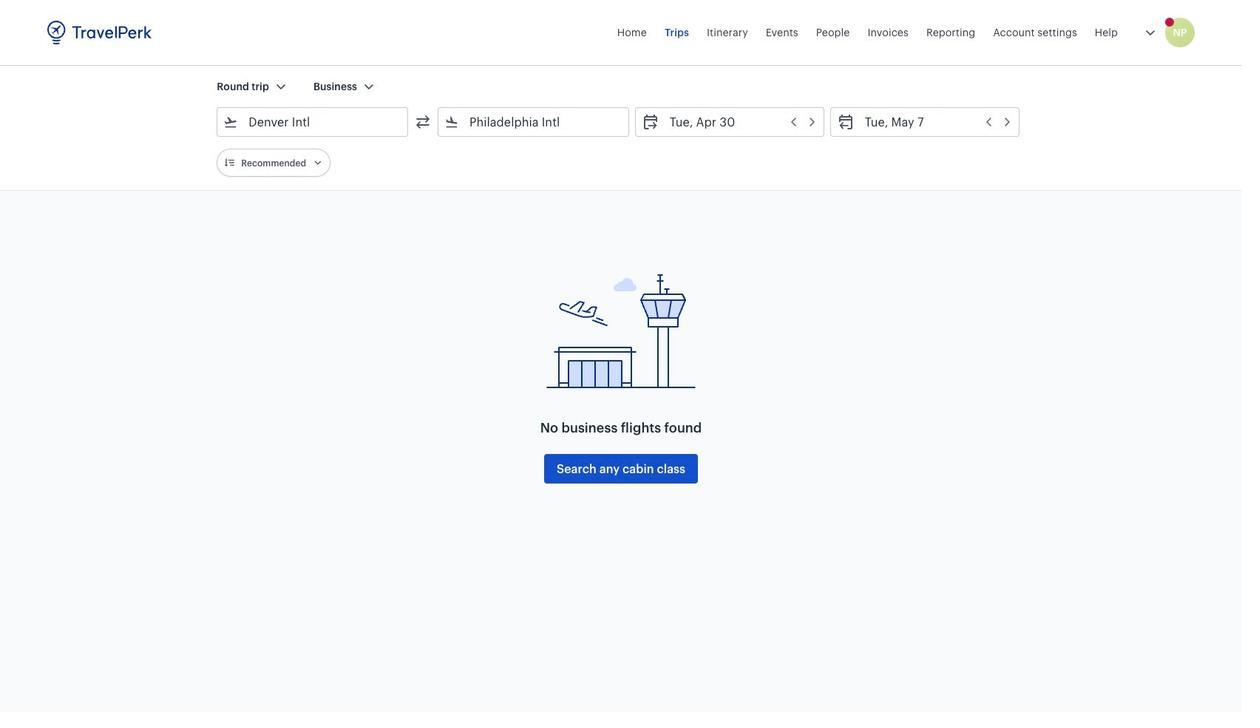 Task type: vqa. For each thing, say whether or not it's contained in the screenshot.
add first traveler SEARCH BOX
no



Task type: describe. For each thing, give the bounding box(es) containing it.
Return field
[[855, 110, 1013, 134]]



Task type: locate. For each thing, give the bounding box(es) containing it.
From search field
[[238, 110, 388, 134]]

Depart field
[[659, 110, 818, 134]]

no results illustration image
[[540, 262, 703, 395]]

To search field
[[459, 110, 609, 134]]



